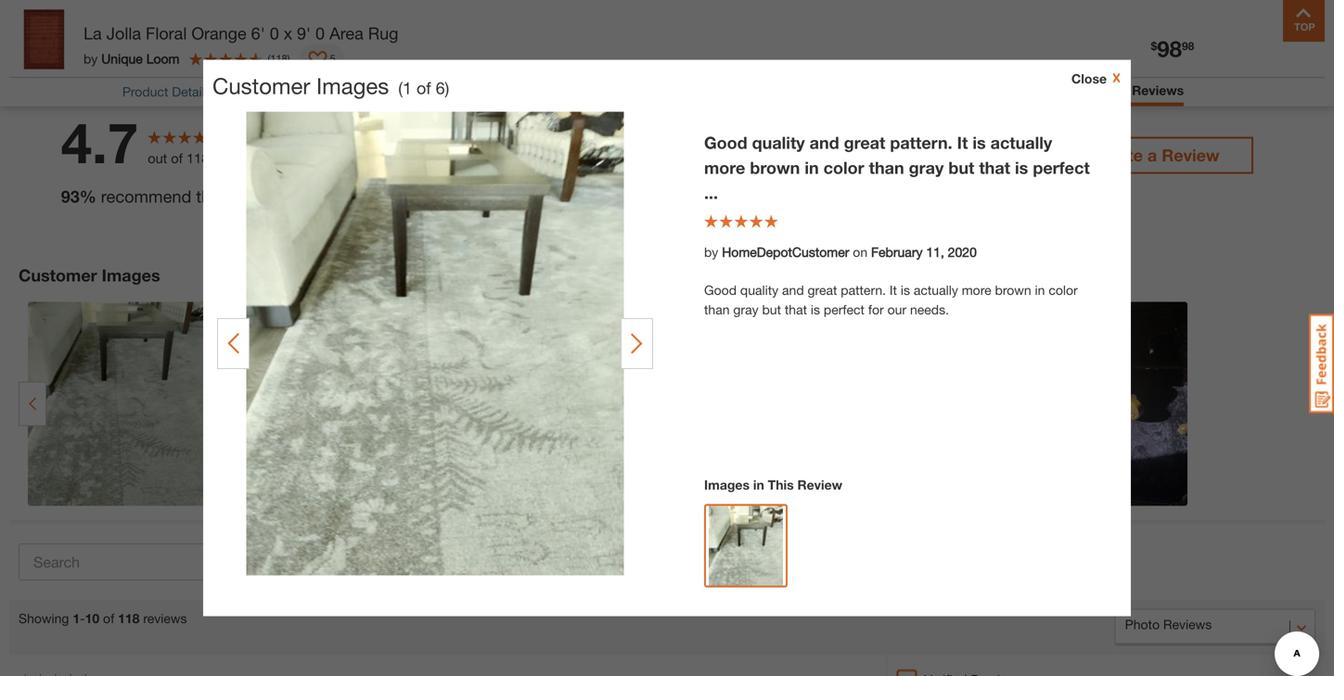 Task type: vqa. For each thing, say whether or not it's contained in the screenshot.
XXX-XXX-XXXX text field
no



Task type: describe. For each thing, give the bounding box(es) containing it.
rug
[[368, 23, 398, 43]]

customer reviews
[[1067, 83, 1184, 98]]

of left la on the left top of the page
[[53, 27, 65, 42]]

98 up reviews
[[1157, 35, 1182, 62]]

purchases
[[673, 566, 734, 582]]

but for good quality and great pattern. it is actually more brown in color than gray but that is perfect for our needs.
[[762, 302, 781, 317]]

98 inside $ 98 98
[[1182, 39, 1194, 52]]

jolla
[[106, 23, 141, 43]]

customer for customer images ( 1 of 6 )
[[212, 72, 310, 99]]

93 % recommend this product
[[61, 187, 286, 207]]

star symbol image for 5
[[366, 566, 381, 579]]

star symbol image for 4
[[419, 566, 434, 579]]

great for for
[[808, 283, 837, 298]]

verified purchases only
[[627, 566, 764, 582]]

11,
[[926, 244, 944, 260]]

2 button
[[508, 553, 553, 590]]

(118)
[[159, 27, 187, 42]]

for
[[868, 302, 884, 317]]

our
[[888, 302, 907, 317]]

in for good quality and great pattern. it is actually more brown in color than gray but that is perfect for our needs.
[[1035, 283, 1045, 298]]

by homedepotcustomer on february 11, 2020
[[704, 244, 977, 260]]

star icon image for 1
[[364, 213, 383, 231]]

0 vertical spatial reviews
[[213, 150, 258, 166]]

verified
[[627, 566, 670, 582]]

...
[[704, 183, 718, 203]]

good for good quality and great pattern. it is actually more brown in color than gray but that is perfect for our needs.
[[704, 283, 737, 298]]

review inside customer images main content
[[797, 477, 842, 493]]

floral
[[146, 23, 187, 43]]

that for good quality and great pattern. it is actually more brown in color than gray but that is perfect ...
[[979, 158, 1010, 178]]

5 inside button
[[359, 566, 366, 582]]

6
[[436, 78, 445, 98]]

great for ...
[[844, 133, 885, 153]]

this
[[196, 187, 223, 207]]

write
[[1101, 145, 1143, 165]]

Search text field
[[19, 544, 292, 581]]

4.7 out of 5
[[9, 27, 75, 42]]

( inside customer images ( 1 of 6 )
[[398, 78, 403, 98]]

brown for good quality and great pattern. it is actually more brown in color than gray but that is perfect ...
[[750, 158, 800, 178]]

write a review button
[[1068, 137, 1253, 174]]

quality for good quality and great pattern. it is actually more brown in color than gray but that is perfect ...
[[752, 133, 805, 153]]

customer for customer reviews
[[1067, 83, 1128, 98]]

customer for customer images
[[19, 265, 97, 285]]

2 inside button
[[519, 566, 527, 582]]

images for customer images ( 1 of 6 )
[[316, 72, 389, 99]]

customer images ( 1 of 6 )
[[212, 72, 449, 99]]

pattern. for for
[[841, 283, 886, 298]]

%
[[80, 187, 96, 207]]

filter
[[347, 536, 376, 551]]

0 horizontal spatial reviews
[[143, 611, 187, 626]]

and for ...
[[810, 133, 839, 153]]

10
[[85, 611, 99, 626]]

4 button
[[401, 553, 445, 590]]

actually for good quality and great pattern. it is actually more brown in color than gray but that is perfect ...
[[991, 133, 1052, 153]]

verified purchases only button
[[616, 553, 775, 590]]

9'
[[297, 23, 311, 43]]

showing
[[19, 611, 69, 626]]

product details
[[122, 84, 211, 99]]

0 horizontal spatial )
[[287, 52, 290, 64]]

2 vertical spatial images
[[704, 477, 750, 493]]

0 vertical spatial 4
[[347, 113, 356, 131]]

actually for good quality and great pattern. it is actually more brown in color than gray but that is perfect for our needs.
[[914, 283, 958, 298]]

gray for good quality and great pattern. it is actually more brown in color than gray but that is perfect for our needs.
[[733, 302, 759, 317]]

2 horizontal spatial 118
[[270, 52, 287, 64]]

3 inside button
[[466, 566, 473, 582]]

than for good quality and great pattern. it is actually more brown in color than gray but that is perfect ...
[[869, 158, 904, 178]]

$
[[1151, 39, 1157, 52]]

images for customer images
[[102, 265, 160, 285]]

brown for good quality and great pattern. it is actually more brown in color than gray but that is perfect for our needs.
[[995, 283, 1031, 298]]

thumbnail image
[[709, 506, 783, 605]]

but for good quality and great pattern. it is actually more brown in color than gray but that is perfect ...
[[949, 158, 975, 178]]

star icon image for 4
[[364, 113, 383, 131]]

that for good quality and great pattern. it is actually more brown in color than gray but that is perfect for our needs.
[[785, 302, 807, 317]]

recommend
[[101, 187, 191, 207]]

top button
[[1283, 0, 1325, 42]]

needs.
[[910, 302, 949, 317]]

quality for good quality and great pattern. it is actually more brown in color than gray but that is perfect for our needs.
[[740, 283, 779, 298]]

la
[[84, 23, 102, 43]]

images in this review
[[704, 477, 842, 493]]

reviews
[[1132, 83, 1184, 98]]

gray for good quality and great pattern. it is actually more brown in color than gray but that is perfect ...
[[909, 158, 944, 178]]

good quality and great pattern. it is actually more brown in color than gray but that is perfect for our needs.
[[704, 283, 1078, 317]]

this
[[768, 477, 794, 493]]

more for for
[[962, 283, 991, 298]]

3 button
[[455, 553, 499, 590]]

6'
[[251, 23, 265, 43]]

4.7 for 4.7 out of 5
[[9, 27, 27, 42]]

star symbol image for 2
[[527, 566, 542, 579]]

february
[[871, 244, 923, 260]]

out of 118 reviews
[[148, 150, 258, 166]]

4.7 for 4.7
[[61, 109, 138, 175]]

good quality and great pattern. it is actually more brown in color than gray but that is perfect ...
[[704, 133, 1090, 203]]

) inside customer images ( 1 of 6 )
[[445, 78, 449, 98]]



Task type: locate. For each thing, give the bounding box(es) containing it.
orange
[[191, 23, 247, 43]]

(
[[268, 52, 270, 64], [398, 78, 403, 98]]

0 horizontal spatial 2
[[347, 180, 356, 197]]

color for good quality and great pattern. it is actually more brown in color than gray but that is perfect ...
[[824, 158, 864, 178]]

perfect inside good quality and great pattern. it is actually more brown in color than gray but that is perfect ...
[[1033, 158, 1090, 178]]

1 vertical spatial more
[[962, 283, 991, 298]]

1 horizontal spatial 118
[[186, 150, 209, 166]]

1 horizontal spatial more
[[962, 283, 991, 298]]

pattern.
[[890, 133, 953, 153], [841, 283, 886, 298]]

1 horizontal spatial images
[[316, 72, 389, 99]]

1 horizontal spatial color
[[1049, 283, 1078, 298]]

star symbol image inside 1 button
[[580, 566, 595, 579]]

0 vertical spatial but
[[949, 158, 975, 178]]

more up ...
[[704, 158, 745, 178]]

color inside good quality and great pattern. it is actually more brown in color than gray but that is perfect for our needs.
[[1049, 283, 1078, 298]]

pattern. inside good quality and great pattern. it is actually more brown in color than gray but that is perfect for our needs.
[[841, 283, 886, 298]]

by inside customer images main content
[[704, 244, 718, 260]]

reviews down 'search' text field
[[143, 611, 187, 626]]

1 vertical spatial review
[[797, 477, 842, 493]]

perfect
[[1033, 158, 1090, 178], [824, 302, 865, 317]]

star icon image for 5
[[364, 79, 383, 98]]

perfect for good quality and great pattern. it is actually more brown in color than gray but that is perfect for our needs.
[[824, 302, 865, 317]]

star symbol image inside 4 button
[[419, 566, 434, 579]]

0 vertical spatial quality
[[752, 133, 805, 153]]

out left la on the left top of the page
[[31, 27, 50, 42]]

it inside good quality and great pattern. it is actually more brown in color than gray but that is perfect ...
[[957, 133, 968, 153]]

perfect inside good quality and great pattern. it is actually more brown in color than gray but that is perfect for our needs.
[[824, 302, 865, 317]]

1 vertical spatial perfect
[[824, 302, 865, 317]]

1 vertical spatial 2
[[519, 566, 527, 582]]

0 vertical spatial 4.7
[[9, 27, 27, 42]]

out
[[31, 27, 50, 42], [148, 150, 167, 166]]

loom
[[146, 51, 180, 66]]

0 vertical spatial pattern.
[[890, 133, 953, 153]]

1 vertical spatial quality
[[740, 283, 779, 298]]

homedepotcustomer
[[722, 244, 849, 260]]

images left this
[[704, 477, 750, 493]]

more inside good quality and great pattern. it is actually more brown in color than gray but that is perfect ...
[[704, 158, 745, 178]]

gray down homedepotcustomer
[[733, 302, 759, 317]]

customer down the ( 118 )
[[212, 72, 310, 99]]

-
[[80, 611, 85, 626]]

customer reviews button
[[1067, 83, 1184, 102], [1067, 83, 1184, 98]]

review
[[1162, 145, 1220, 165], [797, 477, 842, 493]]

1 0 from the left
[[270, 23, 279, 43]]

1 horizontal spatial review
[[1162, 145, 1220, 165]]

1 good from the top
[[704, 133, 747, 153]]

1 vertical spatial and
[[782, 283, 804, 298]]

0 horizontal spatial 118
[[118, 611, 140, 626]]

0 vertical spatial by
[[84, 51, 98, 66]]

$ 98 98
[[1151, 35, 1194, 62]]

that
[[979, 158, 1010, 178], [785, 302, 807, 317]]

close image
[[1107, 71, 1122, 85]]

showing 1 - 10 of 118 reviews
[[19, 611, 187, 626]]

4.7 left la on the left top of the page
[[9, 27, 27, 42]]

and inside good quality and great pattern. it is actually more brown in color than gray but that is perfect ...
[[810, 133, 839, 153]]

1 horizontal spatial 4
[[412, 566, 419, 582]]

in inside good quality and great pattern. it is actually more brown in color than gray but that is perfect for our needs.
[[1035, 283, 1045, 298]]

but inside good quality and great pattern. it is actually more brown in color than gray but that is perfect for our needs.
[[762, 302, 781, 317]]

than
[[869, 158, 904, 178], [704, 302, 730, 317]]

1 vertical spatial than
[[704, 302, 730, 317]]

perfect left for
[[824, 302, 865, 317]]

1 horizontal spatial 4.7
[[61, 109, 138, 175]]

0 vertical spatial brown
[[750, 158, 800, 178]]

close
[[1072, 71, 1107, 86]]

2 star symbol image from the left
[[419, 566, 434, 579]]

color
[[824, 158, 864, 178], [1049, 283, 1078, 298]]

( left 6
[[398, 78, 403, 98]]

gray up 11,
[[909, 158, 944, 178]]

than down homedepotcustomer
[[704, 302, 730, 317]]

2020
[[948, 244, 977, 260]]

customer inside main content
[[212, 72, 310, 99]]

4 inside button
[[412, 566, 419, 582]]

0 vertical spatial )
[[287, 52, 290, 64]]

of
[[53, 27, 65, 42], [417, 78, 431, 98], [171, 150, 183, 166], [103, 611, 114, 626]]

3 star symbol image from the left
[[473, 566, 488, 579]]

0 horizontal spatial more
[[704, 158, 745, 178]]

1 vertical spatial 4
[[412, 566, 419, 582]]

product
[[122, 84, 168, 99]]

area
[[329, 23, 363, 43]]

2
[[347, 180, 356, 197], [519, 566, 527, 582]]

1 horizontal spatial reviews
[[213, 150, 258, 166]]

it for good quality and great pattern. it is actually more brown in color than gray but that is perfect for our needs.
[[890, 283, 897, 298]]

0 vertical spatial out
[[31, 27, 50, 42]]

118 right 10
[[118, 611, 140, 626]]

0 horizontal spatial than
[[704, 302, 730, 317]]

0 vertical spatial perfect
[[1033, 158, 1090, 178]]

1 star symbol image from the left
[[366, 566, 381, 579]]

0 vertical spatial and
[[810, 133, 839, 153]]

good up ...
[[704, 133, 747, 153]]

2 vertical spatial in
[[753, 477, 764, 493]]

but down homedepotcustomer
[[762, 302, 781, 317]]

only
[[738, 566, 764, 582]]

0 vertical spatial 2
[[347, 180, 356, 197]]

that inside good quality and great pattern. it is actually more brown in color than gray but that is perfect ...
[[979, 158, 1010, 178]]

93
[[61, 187, 80, 207]]

118 down x
[[270, 52, 287, 64]]

0 horizontal spatial (
[[268, 52, 270, 64]]

1 horizontal spatial it
[[957, 133, 968, 153]]

1 vertical spatial (
[[398, 78, 403, 98]]

0 vertical spatial actually
[[991, 133, 1052, 153]]

0 vertical spatial that
[[979, 158, 1010, 178]]

1 horizontal spatial 0
[[316, 23, 325, 43]]

by down la on the left top of the page
[[84, 51, 98, 66]]

1 horizontal spatial 2
[[519, 566, 527, 582]]

1 vertical spatial )
[[445, 78, 449, 98]]

1 horizontal spatial )
[[445, 78, 449, 98]]

good inside good quality and great pattern. it is actually more brown in color than gray but that is perfect ...
[[704, 133, 747, 153]]

4 star icon image from the top
[[364, 180, 383, 198]]

but up 2020
[[949, 158, 975, 178]]

5 star symbol image from the left
[[580, 566, 595, 579]]

by:
[[380, 536, 398, 551]]

great inside good quality and great pattern. it is actually more brown in color than gray but that is perfect ...
[[844, 133, 885, 153]]

3 star icon image from the top
[[364, 146, 383, 164]]

product
[[228, 187, 286, 207]]

1 button
[[562, 553, 606, 590]]

review right this
[[797, 477, 842, 493]]

1 vertical spatial it
[[890, 283, 897, 298]]

2 horizontal spatial customer
[[1067, 83, 1128, 98]]

x
[[284, 23, 292, 43]]

4.7
[[9, 27, 27, 42], [61, 109, 138, 175]]

product image image
[[14, 9, 74, 70]]

0 vertical spatial gray
[[909, 158, 944, 178]]

0 horizontal spatial great
[[808, 283, 837, 298]]

1 vertical spatial but
[[762, 302, 781, 317]]

0 horizontal spatial in
[[753, 477, 764, 493]]

good inside good quality and great pattern. it is actually more brown in color than gray but that is perfect for our needs.
[[704, 283, 737, 298]]

0 vertical spatial color
[[824, 158, 864, 178]]

1 vertical spatial by
[[704, 244, 718, 260]]

1 vertical spatial brown
[[995, 283, 1031, 298]]

0 horizontal spatial 4.7
[[9, 27, 27, 42]]

( down la jolla floral orange 6' 0 x 9' 0 area rug at the left of page
[[268, 52, 270, 64]]

1 inside customer images ( 1 of 6 )
[[403, 78, 412, 98]]

by down ...
[[704, 244, 718, 260]]

0 horizontal spatial out
[[31, 27, 50, 42]]

2 horizontal spatial in
[[1035, 283, 1045, 298]]

by for by homedepotcustomer on february 11, 2020
[[704, 244, 718, 260]]

pattern. inside good quality and great pattern. it is actually more brown in color than gray but that is perfect ...
[[890, 133, 953, 153]]

a
[[1148, 145, 1157, 165]]

more
[[704, 158, 745, 178], [962, 283, 991, 298]]

1 horizontal spatial pattern.
[[890, 133, 953, 153]]

2 horizontal spatial images
[[704, 477, 750, 493]]

color for good quality and great pattern. it is actually more brown in color than gray but that is perfect for our needs.
[[1049, 283, 1078, 298]]

quality
[[752, 133, 805, 153], [740, 283, 779, 298]]

brown inside good quality and great pattern. it is actually more brown in color than gray but that is perfect for our needs.
[[995, 283, 1031, 298]]

actually inside good quality and great pattern. it is actually more brown in color than gray but that is perfect for our needs.
[[914, 283, 958, 298]]

star symbol image for 1
[[580, 566, 595, 579]]

0 horizontal spatial images
[[102, 265, 160, 285]]

is
[[973, 133, 986, 153], [1015, 158, 1028, 178], [901, 283, 910, 298], [811, 302, 820, 317]]

4
[[347, 113, 356, 131], [412, 566, 419, 582]]

star symbol image inside 2 button
[[527, 566, 542, 579]]

star symbol image left 1 button
[[527, 566, 542, 579]]

images down 'area'
[[316, 72, 389, 99]]

0 vertical spatial more
[[704, 158, 745, 178]]

1 inside 1 button
[[573, 566, 580, 582]]

color inside good quality and great pattern. it is actually more brown in color than gray but that is perfect ...
[[824, 158, 864, 178]]

pattern. for ...
[[890, 133, 953, 153]]

reviews up product
[[213, 150, 258, 166]]

1 vertical spatial 3
[[466, 566, 473, 582]]

0 vertical spatial great
[[844, 133, 885, 153]]

perfect for good quality and great pattern. it is actually more brown in color than gray but that is perfect ...
[[1033, 158, 1090, 178]]

2 star icon image from the top
[[364, 113, 383, 131]]

that inside good quality and great pattern. it is actually more brown in color than gray but that is perfect for our needs.
[[785, 302, 807, 317]]

2 0 from the left
[[316, 23, 325, 43]]

0 vertical spatial review
[[1162, 145, 1220, 165]]

star icon image for 2
[[364, 180, 383, 198]]

customer images
[[19, 265, 160, 285]]

great
[[844, 133, 885, 153], [808, 283, 837, 298]]

star symbol image inside 3 button
[[473, 566, 488, 579]]

images
[[316, 72, 389, 99], [102, 265, 160, 285], [704, 477, 750, 493]]

it
[[957, 133, 968, 153], [890, 283, 897, 298]]

3 down customer images ( 1 of 6 ) at the top
[[347, 146, 356, 164]]

1 star icon image from the top
[[364, 79, 383, 98]]

3 right 4 button
[[466, 566, 473, 582]]

1 vertical spatial 118
[[186, 150, 209, 166]]

in for good quality and great pattern. it is actually more brown in color than gray but that is perfect ...
[[805, 158, 819, 178]]

0 horizontal spatial by
[[84, 51, 98, 66]]

118
[[270, 52, 287, 64], [186, 150, 209, 166], [118, 611, 140, 626]]

star symbol image inside 5 button
[[366, 566, 381, 579]]

1 horizontal spatial perfect
[[1033, 158, 1090, 178]]

1 horizontal spatial by
[[704, 244, 718, 260]]

1 vertical spatial color
[[1049, 283, 1078, 298]]

0 vertical spatial than
[[869, 158, 904, 178]]

0 right the 9'
[[316, 23, 325, 43]]

images down recommend
[[102, 265, 160, 285]]

star symbol image left 3 button on the left bottom of page
[[419, 566, 434, 579]]

98 right $
[[1182, 39, 1194, 52]]

specifications
[[428, 84, 510, 99]]

0 horizontal spatial color
[[824, 158, 864, 178]]

reviews
[[213, 150, 258, 166], [143, 611, 187, 626]]

star symbol image for 3
[[473, 566, 488, 579]]

0
[[270, 23, 279, 43], [316, 23, 325, 43]]

)
[[287, 52, 290, 64], [445, 78, 449, 98]]

of left 6
[[417, 78, 431, 98]]

feedback link image
[[1309, 314, 1334, 414]]

brown inside good quality and great pattern. it is actually more brown in color than gray but that is perfect ...
[[750, 158, 800, 178]]

in inside good quality and great pattern. it is actually more brown in color than gray but that is perfect ...
[[805, 158, 819, 178]]

customer
[[212, 72, 310, 99], [1067, 83, 1128, 98], [19, 265, 97, 285]]

0 vertical spatial good
[[704, 133, 747, 153]]

0 horizontal spatial but
[[762, 302, 781, 317]]

1 horizontal spatial that
[[979, 158, 1010, 178]]

than up february
[[869, 158, 904, 178]]

0 left x
[[270, 23, 279, 43]]

great inside good quality and great pattern. it is actually more brown in color than gray but that is perfect for our needs.
[[808, 283, 837, 298]]

and inside good quality and great pattern. it is actually more brown in color than gray but that is perfect for our needs.
[[782, 283, 804, 298]]

( 118 )
[[268, 52, 290, 64]]

of inside customer images ( 1 of 6 )
[[417, 78, 431, 98]]

unique
[[101, 51, 143, 66]]

it for good quality and great pattern. it is actually more brown in color than gray but that is perfect ...
[[957, 133, 968, 153]]

than inside good quality and great pattern. it is actually more brown in color than gray but that is perfect for our needs.
[[704, 302, 730, 317]]

star symbol image
[[366, 566, 381, 579], [419, 566, 434, 579], [473, 566, 488, 579], [527, 566, 542, 579], [580, 566, 595, 579]]

118 up this
[[186, 150, 209, 166]]

customer images main content
[[0, 0, 1334, 676]]

4.7 up %
[[61, 109, 138, 175]]

by for by unique loom
[[84, 51, 98, 66]]

1 horizontal spatial and
[[810, 133, 839, 153]]

it inside good quality and great pattern. it is actually more brown in color than gray but that is perfect for our needs.
[[890, 283, 897, 298]]

but inside good quality and great pattern. it is actually more brown in color than gray but that is perfect ...
[[949, 158, 975, 178]]

1 vertical spatial good
[[704, 283, 737, 298]]

quality inside good quality and great pattern. it is actually more brown in color than gray but that is perfect ...
[[752, 133, 805, 153]]

0 horizontal spatial 0
[[270, 23, 279, 43]]

5 button
[[347, 553, 392, 590]]

but
[[949, 158, 975, 178], [762, 302, 781, 317]]

gray inside good quality and great pattern. it is actually more brown in color than gray but that is perfect for our needs.
[[733, 302, 759, 317]]

0 horizontal spatial gray
[[733, 302, 759, 317]]

customer left reviews
[[1067, 83, 1128, 98]]

star icon image
[[364, 79, 383, 98], [364, 113, 383, 131], [364, 146, 383, 164], [364, 180, 383, 198], [364, 213, 383, 231]]

and for for
[[782, 283, 804, 298]]

close link
[[1072, 69, 1122, 89]]

0 vertical spatial 3
[[347, 146, 356, 164]]

2 good from the top
[[704, 283, 737, 298]]

review inside 'button'
[[1162, 145, 1220, 165]]

gray inside good quality and great pattern. it is actually more brown in color than gray but that is perfect ...
[[909, 158, 944, 178]]

of up 93 % recommend this product
[[171, 150, 183, 166]]

4 down customer images ( 1 of 6 ) at the top
[[347, 113, 356, 131]]

write a review
[[1101, 145, 1220, 165]]

1 horizontal spatial 3
[[466, 566, 473, 582]]

more for ...
[[704, 158, 745, 178]]

out up recommend
[[148, 150, 167, 166]]

product details button
[[122, 84, 211, 99], [122, 84, 211, 99]]

1 horizontal spatial (
[[398, 78, 403, 98]]

review right a
[[1162, 145, 1220, 165]]

star icon image for 3
[[364, 146, 383, 164]]

0 vertical spatial it
[[957, 133, 968, 153]]

5
[[68, 27, 75, 42], [347, 80, 356, 97], [949, 146, 957, 164], [359, 566, 366, 582]]

actually inside good quality and great pattern. it is actually more brown in color than gray but that is perfect ...
[[991, 133, 1052, 153]]

1 horizontal spatial out
[[148, 150, 167, 166]]

0 horizontal spatial 3
[[347, 146, 356, 164]]

good for good quality and great pattern. it is actually more brown in color than gray but that is perfect ...
[[704, 133, 747, 153]]

0 vertical spatial (
[[268, 52, 270, 64]]

1 horizontal spatial in
[[805, 158, 819, 178]]

specifications button
[[428, 84, 510, 99], [428, 84, 510, 99]]

0 horizontal spatial actually
[[914, 283, 958, 298]]

1 vertical spatial reviews
[[143, 611, 187, 626]]

star symbol image down "filter by:"
[[366, 566, 381, 579]]

3
[[347, 146, 356, 164], [466, 566, 473, 582]]

0 horizontal spatial brown
[[750, 158, 800, 178]]

quality inside good quality and great pattern. it is actually more brown in color than gray but that is perfect for our needs.
[[740, 283, 779, 298]]

5 star icon image from the top
[[364, 213, 383, 231]]

gray
[[909, 158, 944, 178], [733, 302, 759, 317]]

0 horizontal spatial and
[[782, 283, 804, 298]]

0 vertical spatial in
[[805, 158, 819, 178]]

more inside good quality and great pattern. it is actually more brown in color than gray but that is perfect for our needs.
[[962, 283, 991, 298]]

1
[[403, 78, 412, 98], [347, 213, 356, 231], [573, 566, 580, 582], [73, 611, 80, 626]]

la jolla floral orange 6' 0 x 9' 0 area rug
[[84, 23, 398, 43]]

than for good quality and great pattern. it is actually more brown in color than gray but that is perfect for our needs.
[[704, 302, 730, 317]]

4 star symbol image from the left
[[527, 566, 542, 579]]

and
[[810, 133, 839, 153], [782, 283, 804, 298]]

0 vertical spatial images
[[316, 72, 389, 99]]

0 horizontal spatial pattern.
[[841, 283, 886, 298]]

1 horizontal spatial than
[[869, 158, 904, 178]]

star symbol image right 2 button
[[580, 566, 595, 579]]

star symbol image left 2 button
[[473, 566, 488, 579]]

0 horizontal spatial that
[[785, 302, 807, 317]]

1 vertical spatial images
[[102, 265, 160, 285]]

1 horizontal spatial actually
[[991, 133, 1052, 153]]

more down 2020
[[962, 283, 991, 298]]

4 right 5 button
[[412, 566, 419, 582]]

by
[[84, 51, 98, 66], [704, 244, 718, 260]]

customer down 93
[[19, 265, 97, 285]]

actually
[[991, 133, 1052, 153], [914, 283, 958, 298]]

perfect left write
[[1033, 158, 1090, 178]]

by unique loom
[[84, 51, 180, 66]]

good down homedepotcustomer
[[704, 283, 737, 298]]

details
[[172, 84, 211, 99]]

than inside good quality and great pattern. it is actually more brown in color than gray but that is perfect ...
[[869, 158, 904, 178]]

in
[[805, 158, 819, 178], [1035, 283, 1045, 298], [753, 477, 764, 493]]

1 horizontal spatial gray
[[909, 158, 944, 178]]

on
[[853, 244, 868, 260]]

filter by:
[[347, 536, 398, 551]]

of right 10
[[103, 611, 114, 626]]

1 vertical spatial in
[[1035, 283, 1045, 298]]

1 vertical spatial great
[[808, 283, 837, 298]]



